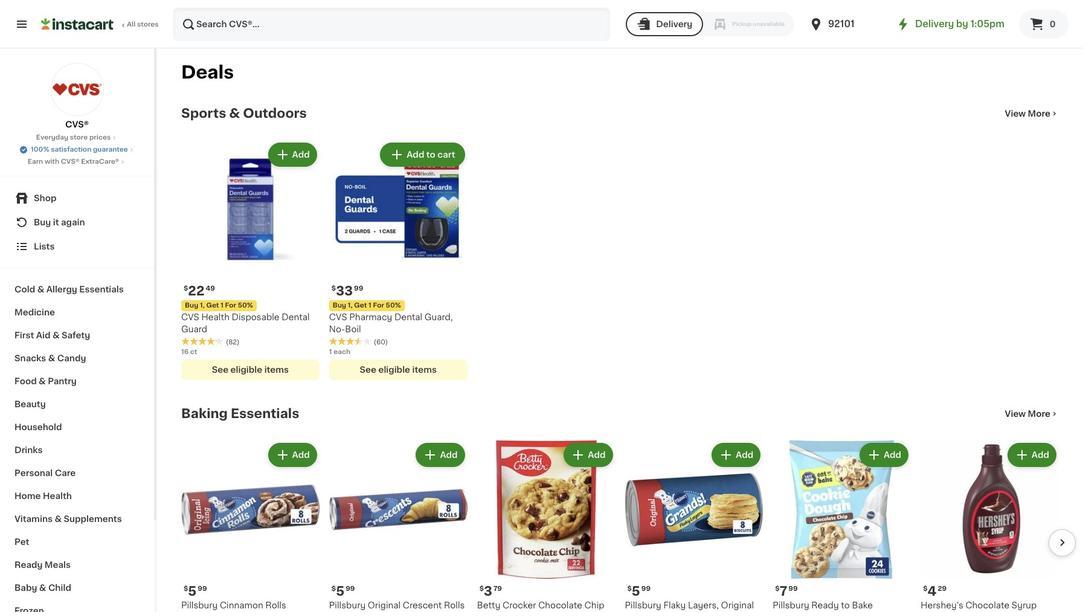 Task type: describe. For each thing, give the bounding box(es) containing it.
16
[[181, 349, 189, 355]]

1 each
[[329, 349, 351, 355]]

extracare®
[[81, 158, 119, 165]]

add button for pillsbury ready to bake
[[861, 444, 908, 466]]

1:05pm
[[971, 19, 1005, 28]]

vitamins & supplements
[[15, 515, 122, 523]]

first aid & safety
[[15, 331, 90, 340]]

personal
[[15, 469, 53, 477]]

all stores
[[127, 21, 159, 28]]

Search field
[[174, 8, 609, 40]]

product group containing 7
[[773, 441, 912, 612]]

vitamins & supplements link
[[7, 508, 147, 531]]

$ for add 'button' corresponding to pillsbury ready to bake
[[776, 585, 780, 592]]

add for pillsbury ready to bake
[[884, 451, 902, 459]]

see eligible items for 22
[[212, 366, 289, 374]]

all stores link
[[41, 7, 160, 41]]

$ 22 49
[[184, 285, 215, 297]]

cvs® link
[[50, 63, 104, 131]]

& for child
[[39, 584, 46, 592]]

drinks
[[15, 446, 43, 455]]

earn with cvs® extracare® link
[[28, 157, 127, 167]]

prices
[[89, 134, 111, 141]]

snacks & candy
[[15, 354, 86, 363]]

0 horizontal spatial buy
[[34, 218, 51, 227]]

$ 5 99 for pillsbury cinnamon rolls
[[184, 585, 207, 598]]

cold & allergy essentials link
[[7, 278, 147, 301]]

rolls inside pillsbury original crescent rolls
[[444, 601, 465, 610]]

cinnamon
[[220, 601, 263, 610]]

first aid & safety link
[[7, 324, 147, 347]]

food & pantry link
[[7, 370, 147, 393]]

50% for 33
[[386, 302, 401, 309]]

to inside button
[[427, 151, 436, 159]]

view for baking essentials
[[1006, 410, 1026, 418]]

sports
[[181, 107, 226, 120]]

see for 22
[[212, 366, 229, 374]]

$ 7 99
[[776, 585, 798, 598]]

lists
[[34, 242, 55, 251]]

instacart logo image
[[41, 17, 114, 31]]

delivery button
[[626, 12, 704, 36]]

buy for 33
[[333, 302, 346, 309]]

16 ct
[[181, 349, 197, 355]]

everyday
[[36, 134, 68, 141]]

add button for pillsbury cinnamon rolls
[[269, 444, 316, 466]]

product group containing 4
[[921, 441, 1060, 612]]

personal care link
[[7, 462, 147, 485]]

see eligible items button for 22
[[181, 360, 320, 380]]

& for candy
[[48, 354, 55, 363]]

100% satisfaction guarantee
[[31, 146, 128, 153]]

$ for pillsbury flaky layers, original's add 'button'
[[628, 585, 632, 592]]

again
[[61, 218, 85, 227]]

first
[[15, 331, 34, 340]]

disposable
[[232, 313, 280, 321]]

$ 4 29
[[924, 585, 947, 598]]

pantry
[[48, 377, 77, 386]]

buy for 22
[[185, 302, 198, 309]]

to inside pillsbury ready to bake
[[842, 601, 850, 610]]

meals
[[45, 561, 71, 569]]

5 for pillsbury cinnamon rolls
[[188, 585, 197, 598]]

0 vertical spatial essentials
[[79, 285, 124, 294]]

ready inside pillsbury ready to bake
[[812, 601, 839, 610]]

1 horizontal spatial 1
[[329, 349, 332, 355]]

with
[[45, 158, 59, 165]]

betty
[[477, 601, 501, 610]]

chocolate inside the betty crocker chocolate chip
[[539, 601, 583, 610]]

see eligible items button for 33
[[329, 360, 468, 380]]

baking essentials
[[181, 407, 299, 420]]

household
[[15, 423, 62, 432]]

buy it again
[[34, 218, 85, 227]]

& for supplements
[[55, 515, 62, 523]]

92101 button
[[809, 7, 882, 41]]

betty crocker chocolate chip
[[477, 601, 605, 612]]

allergy
[[46, 285, 77, 294]]

& for outdoors
[[229, 107, 240, 120]]

pet link
[[7, 531, 147, 554]]

pillsbury original crescent rolls
[[329, 601, 465, 612]]

pillsbury ready to bake
[[773, 601, 895, 612]]

cvs health disposable dental guard
[[181, 313, 310, 334]]

add button for hershey's chocolate syrup
[[1009, 444, 1056, 466]]

1 vertical spatial cvs®
[[61, 158, 79, 165]]

cvs pharmacy dental guard, no-boil
[[329, 313, 453, 334]]

no-
[[329, 325, 345, 334]]

add button for betty crocker chocolate chip
[[565, 444, 612, 466]]

ready meals link
[[7, 554, 147, 577]]

7
[[780, 585, 788, 598]]

add for hershey's chocolate syrup
[[1032, 451, 1050, 459]]

pillsbury for pillsbury ready to bake
[[773, 601, 810, 610]]

(82)
[[226, 339, 240, 346]]

medicine link
[[7, 301, 147, 324]]

product group containing 33
[[329, 140, 468, 380]]

original inside pillsbury original crescent rolls
[[368, 601, 401, 610]]

100% satisfaction guarantee button
[[19, 143, 135, 155]]

baby
[[15, 584, 37, 592]]

earn with cvs® extracare®
[[28, 158, 119, 165]]

aid
[[36, 331, 50, 340]]

2 chocolate from the left
[[966, 601, 1010, 610]]

home health
[[15, 492, 72, 500]]

items for 22
[[265, 366, 289, 374]]

health for cvs
[[202, 313, 230, 321]]

crocker
[[503, 601, 537, 610]]

$ for add 'button' related to betty crocker chocolate chip
[[480, 585, 484, 592]]

22
[[188, 285, 205, 297]]

add button for pillsbury flaky layers, original
[[713, 444, 760, 466]]

original inside pillsbury flaky layers, original
[[721, 601, 754, 610]]

cvs for 33
[[329, 313, 347, 321]]

$ 33 99
[[332, 285, 364, 297]]

$ 5 99 for pillsbury original crescent rolls
[[332, 585, 355, 598]]

beauty
[[15, 400, 46, 409]]

cvs® logo image
[[50, 63, 104, 116]]

dental inside cvs health disposable dental guard
[[282, 313, 310, 321]]

hershey's
[[921, 601, 964, 610]]

$ 5 99 for pillsbury flaky layers, original
[[628, 585, 651, 598]]

snacks & candy link
[[7, 347, 147, 370]]

99 for cinnamon
[[198, 585, 207, 592]]

& for allergy
[[37, 285, 44, 294]]

get for 22
[[206, 302, 219, 309]]

everyday store prices
[[36, 134, 111, 141]]

satisfaction
[[51, 146, 91, 153]]

pillsbury flaky layers, original
[[625, 601, 754, 612]]

layers,
[[688, 601, 719, 610]]

it
[[53, 218, 59, 227]]

cart
[[438, 151, 456, 159]]

view more for sports & outdoors
[[1006, 109, 1051, 118]]

sports & outdoors
[[181, 107, 307, 120]]

& for pantry
[[39, 377, 46, 386]]

stores
[[137, 21, 159, 28]]

all
[[127, 21, 136, 28]]

add for betty crocker chocolate chip
[[588, 451, 606, 459]]

$ inside $ 33 99
[[332, 285, 336, 292]]

pillsbury for pillsbury original crescent rolls
[[329, 601, 366, 610]]

cold & allergy essentials
[[15, 285, 124, 294]]

33
[[336, 285, 353, 297]]

eligible for 33
[[379, 366, 410, 374]]

pharmacy
[[350, 313, 392, 321]]

4
[[928, 585, 937, 598]]

100%
[[31, 146, 49, 153]]



Task type: locate. For each thing, give the bounding box(es) containing it.
baking
[[181, 407, 228, 420]]

$ 5 99 up pillsbury flaky layers, original
[[628, 585, 651, 598]]

lists link
[[7, 235, 147, 259]]

99 right 7
[[789, 585, 798, 592]]

1 horizontal spatial 1,
[[348, 302, 353, 309]]

earn
[[28, 158, 43, 165]]

eligible
[[231, 366, 262, 374], [379, 366, 410, 374]]

cvs® up store
[[65, 120, 89, 129]]

add button
[[269, 144, 316, 166], [269, 444, 316, 466], [417, 444, 464, 466], [565, 444, 612, 466], [713, 444, 760, 466], [861, 444, 908, 466], [1009, 444, 1056, 466]]

pillsbury inside pillsbury original crescent rolls
[[329, 601, 366, 610]]

4 pillsbury from the left
[[773, 601, 810, 610]]

$ for add 'button' for pillsbury original crescent rolls
[[332, 585, 336, 592]]

items for 33
[[412, 366, 437, 374]]

& inside vitamins & supplements link
[[55, 515, 62, 523]]

2 see from the left
[[360, 366, 377, 374]]

see for 33
[[360, 366, 377, 374]]

baby & child link
[[7, 577, 147, 600]]

50% for 22
[[238, 302, 253, 309]]

1 left each
[[329, 349, 332, 355]]

beauty link
[[7, 393, 147, 416]]

(60)
[[374, 339, 388, 346]]

0 vertical spatial cvs®
[[65, 120, 89, 129]]

2 1, from the left
[[348, 302, 353, 309]]

2 eligible from the left
[[379, 366, 410, 374]]

49
[[206, 285, 215, 292]]

None search field
[[173, 7, 611, 41]]

99 for original
[[346, 585, 355, 592]]

delivery by 1:05pm link
[[896, 17, 1005, 31]]

product group containing 22
[[181, 140, 320, 380]]

1 horizontal spatial essentials
[[231, 407, 299, 420]]

sports & outdoors link
[[181, 106, 307, 121]]

& right cold at the left of the page
[[37, 285, 44, 294]]

2 cvs from the left
[[329, 313, 347, 321]]

& right the aid
[[53, 331, 60, 340]]

bake
[[852, 601, 873, 610]]

for for 22
[[225, 302, 236, 309]]

see eligible items button down (82)
[[181, 360, 320, 380]]

2 get from the left
[[354, 302, 367, 309]]

add to cart button
[[382, 144, 464, 166]]

more for baking essentials
[[1028, 410, 1051, 418]]

0 horizontal spatial 50%
[[238, 302, 253, 309]]

ready up baby
[[15, 561, 43, 569]]

0 horizontal spatial 1
[[221, 302, 224, 309]]

1 horizontal spatial rolls
[[444, 601, 465, 610]]

1, for 22
[[200, 302, 205, 309]]

view more link for sports & outdoors
[[1006, 108, 1060, 120]]

99 up pillsbury cinnamon rolls
[[198, 585, 207, 592]]

rolls right crescent
[[444, 601, 465, 610]]

snacks
[[15, 354, 46, 363]]

$ 5 99 up pillsbury cinnamon rolls
[[184, 585, 207, 598]]

essentials
[[79, 285, 124, 294], [231, 407, 299, 420]]

0 vertical spatial health
[[202, 313, 230, 321]]

$ for hershey's chocolate syrup add 'button'
[[924, 585, 928, 592]]

delivery for delivery
[[657, 20, 693, 28]]

buy left 'it'
[[34, 218, 51, 227]]

for up cvs health disposable dental guard
[[225, 302, 236, 309]]

by
[[957, 19, 969, 28]]

$ inside $ 3 79
[[480, 585, 484, 592]]

0 horizontal spatial see
[[212, 366, 229, 374]]

health down care
[[43, 492, 72, 500]]

0 horizontal spatial see eligible items button
[[181, 360, 320, 380]]

see down (60)
[[360, 366, 377, 374]]

eligible down (60)
[[379, 366, 410, 374]]

dental right the disposable
[[282, 313, 310, 321]]

view more for baking essentials
[[1006, 410, 1051, 418]]

pillsbury for pillsbury cinnamon rolls
[[181, 601, 218, 610]]

2 dental from the left
[[395, 313, 423, 321]]

2 original from the left
[[721, 601, 754, 610]]

chocolate left chip
[[539, 601, 583, 610]]

drinks link
[[7, 439, 147, 462]]

3 5 from the left
[[632, 585, 641, 598]]

2 view from the top
[[1006, 410, 1026, 418]]

2 see eligible items button from the left
[[329, 360, 468, 380]]

everyday store prices link
[[36, 133, 118, 143]]

1 view from the top
[[1006, 109, 1026, 118]]

1 vertical spatial ready
[[812, 601, 839, 610]]

1 horizontal spatial cvs
[[329, 313, 347, 321]]

care
[[55, 469, 76, 477]]

cvs®
[[65, 120, 89, 129], [61, 158, 79, 165]]

household link
[[7, 416, 147, 439]]

buy 1, get 1 for 50% up pharmacy
[[333, 302, 401, 309]]

1 rolls from the left
[[266, 601, 286, 610]]

baking essentials link
[[181, 407, 299, 421]]

guard,
[[425, 313, 453, 321]]

shop
[[34, 194, 56, 202]]

1 view more link from the top
[[1006, 108, 1060, 120]]

cvs® inside 'link'
[[65, 120, 89, 129]]

1 horizontal spatial $ 5 99
[[332, 585, 355, 598]]

chocolate
[[539, 601, 583, 610], [966, 601, 1010, 610]]

1 horizontal spatial see
[[360, 366, 377, 374]]

0 vertical spatial more
[[1028, 109, 1051, 118]]

92101
[[829, 19, 855, 28]]

0 horizontal spatial 5
[[188, 585, 197, 598]]

1 vertical spatial more
[[1028, 410, 1051, 418]]

99 for 1,
[[354, 285, 364, 292]]

add
[[292, 151, 310, 159], [407, 151, 425, 159], [292, 451, 310, 459], [440, 451, 458, 459], [588, 451, 606, 459], [736, 451, 754, 459], [884, 451, 902, 459], [1032, 451, 1050, 459]]

3 $ 5 99 from the left
[[628, 585, 651, 598]]

0 horizontal spatial ready
[[15, 561, 43, 569]]

99 up pillsbury flaky layers, original
[[642, 585, 651, 592]]

rolls right 'cinnamon'
[[266, 601, 286, 610]]

eligible down (82)
[[231, 366, 262, 374]]

0 horizontal spatial original
[[368, 601, 401, 610]]

0 horizontal spatial buy 1, get 1 for 50%
[[185, 302, 253, 309]]

5
[[188, 585, 197, 598], [336, 585, 345, 598], [632, 585, 641, 598]]

crescent
[[403, 601, 442, 610]]

1, for 33
[[348, 302, 353, 309]]

2 items from the left
[[412, 366, 437, 374]]

cvs
[[181, 313, 199, 321], [329, 313, 347, 321]]

original right layers,
[[721, 601, 754, 610]]

& inside first aid & safety link
[[53, 331, 60, 340]]

50% up the disposable
[[238, 302, 253, 309]]

for up pharmacy
[[373, 302, 384, 309]]

guard
[[181, 325, 207, 334]]

0 vertical spatial ready
[[15, 561, 43, 569]]

ready meals
[[15, 561, 71, 569]]

2 horizontal spatial $ 5 99
[[628, 585, 651, 598]]

cvs up guard
[[181, 313, 199, 321]]

$ inside $ 4 29
[[924, 585, 928, 592]]

add for pillsbury original crescent rolls
[[440, 451, 458, 459]]

service type group
[[626, 12, 795, 36]]

5 up pillsbury flaky layers, original
[[632, 585, 641, 598]]

1 get from the left
[[206, 302, 219, 309]]

$ 5 99 up pillsbury original crescent rolls
[[332, 585, 355, 598]]

1 vertical spatial view more
[[1006, 410, 1051, 418]]

delivery
[[916, 19, 955, 28], [657, 20, 693, 28]]

items down cvs health disposable dental guard
[[265, 366, 289, 374]]

cvs for 22
[[181, 313, 199, 321]]

0 horizontal spatial health
[[43, 492, 72, 500]]

1 vertical spatial health
[[43, 492, 72, 500]]

3 pillsbury from the left
[[625, 601, 662, 610]]

& inside the food & pantry link
[[39, 377, 46, 386]]

add inside button
[[407, 151, 425, 159]]

1 $ 5 99 from the left
[[184, 585, 207, 598]]

1
[[221, 302, 224, 309], [369, 302, 372, 309], [329, 349, 332, 355]]

& right baby
[[39, 584, 46, 592]]

guarantee
[[93, 146, 128, 153]]

1 eligible from the left
[[231, 366, 262, 374]]

chocolate left syrup
[[966, 601, 1010, 610]]

more for sports & outdoors
[[1028, 109, 1051, 118]]

dental inside cvs pharmacy dental guard, no-boil
[[395, 313, 423, 321]]

1 see eligible items button from the left
[[181, 360, 320, 380]]

$ inside $ 7 99
[[776, 585, 780, 592]]

health
[[202, 313, 230, 321], [43, 492, 72, 500]]

health inside cvs health disposable dental guard
[[202, 313, 230, 321]]

see eligible items for 33
[[360, 366, 437, 374]]

0 vertical spatial view
[[1006, 109, 1026, 118]]

flaky
[[664, 601, 686, 610]]

medicine
[[15, 308, 55, 317]]

0 vertical spatial view more link
[[1006, 108, 1060, 120]]

item carousel region
[[164, 436, 1076, 612]]

rolls inside pillsbury cinnamon rolls
[[266, 601, 286, 610]]

buy 1, get 1 for 50% for 22
[[185, 302, 253, 309]]

1 for 22
[[221, 302, 224, 309]]

2 buy 1, get 1 for 50% from the left
[[333, 302, 401, 309]]

1 view more from the top
[[1006, 109, 1051, 118]]

1 vertical spatial to
[[842, 601, 850, 610]]

pillsbury inside pillsbury flaky layers, original
[[625, 601, 662, 610]]

see eligible items down (60)
[[360, 366, 437, 374]]

1 buy 1, get 1 for 50% from the left
[[185, 302, 253, 309]]

buy down 33
[[333, 302, 346, 309]]

50% up cvs pharmacy dental guard, no-boil
[[386, 302, 401, 309]]

0 horizontal spatial rolls
[[266, 601, 286, 610]]

1 horizontal spatial see eligible items button
[[329, 360, 468, 380]]

$ 5 99
[[184, 585, 207, 598], [332, 585, 355, 598], [628, 585, 651, 598]]

2 for from the left
[[373, 302, 384, 309]]

pillsbury
[[181, 601, 218, 610], [329, 601, 366, 610], [625, 601, 662, 610], [773, 601, 810, 610]]

1 horizontal spatial original
[[721, 601, 754, 610]]

1 horizontal spatial see eligible items
[[360, 366, 437, 374]]

product group containing 3
[[477, 441, 616, 612]]

2 horizontal spatial 1
[[369, 302, 372, 309]]

1 horizontal spatial health
[[202, 313, 230, 321]]

cvs® down satisfaction
[[61, 158, 79, 165]]

0 horizontal spatial essentials
[[79, 285, 124, 294]]

buy down the 22
[[185, 302, 198, 309]]

dental left guard,
[[395, 313, 423, 321]]

1 vertical spatial view more link
[[1006, 408, 1060, 420]]

1 50% from the left
[[238, 302, 253, 309]]

cold
[[15, 285, 35, 294]]

supplements
[[64, 515, 122, 523]]

1 horizontal spatial items
[[412, 366, 437, 374]]

outdoors
[[243, 107, 307, 120]]

add for pillsbury flaky layers, original
[[736, 451, 754, 459]]

see down (82)
[[212, 366, 229, 374]]

5 for pillsbury flaky layers, original
[[632, 585, 641, 598]]

1 1, from the left
[[200, 302, 205, 309]]

2 $ 5 99 from the left
[[332, 585, 355, 598]]

1 cvs from the left
[[181, 313, 199, 321]]

0 horizontal spatial dental
[[282, 313, 310, 321]]

more
[[1028, 109, 1051, 118], [1028, 410, 1051, 418]]

pillsbury inside pillsbury ready to bake
[[773, 601, 810, 610]]

1 horizontal spatial get
[[354, 302, 367, 309]]

79
[[494, 585, 502, 592]]

& inside baby & child link
[[39, 584, 46, 592]]

shop link
[[7, 186, 147, 210]]

see eligible items
[[212, 366, 289, 374], [360, 366, 437, 374]]

health for home
[[43, 492, 72, 500]]

cvs up no-
[[329, 313, 347, 321]]

1 dental from the left
[[282, 313, 310, 321]]

1 horizontal spatial 5
[[336, 585, 345, 598]]

rolls
[[266, 601, 286, 610], [444, 601, 465, 610]]

pet
[[15, 538, 29, 546]]

ready left bake
[[812, 601, 839, 610]]

cvs inside cvs health disposable dental guard
[[181, 313, 199, 321]]

view more link for baking essentials
[[1006, 408, 1060, 420]]

1 see eligible items from the left
[[212, 366, 289, 374]]

2 see eligible items from the left
[[360, 366, 437, 374]]

add for pillsbury cinnamon rolls
[[292, 451, 310, 459]]

1 chocolate from the left
[[539, 601, 583, 610]]

0 horizontal spatial see eligible items
[[212, 366, 289, 374]]

get for 33
[[354, 302, 367, 309]]

2 view more link from the top
[[1006, 408, 1060, 420]]

home health link
[[7, 485, 147, 508]]

2 horizontal spatial 5
[[632, 585, 641, 598]]

0 horizontal spatial cvs
[[181, 313, 199, 321]]

& right vitamins
[[55, 515, 62, 523]]

to left bake
[[842, 601, 850, 610]]

$ 3 79
[[480, 585, 502, 598]]

pillsbury for pillsbury flaky layers, original
[[625, 601, 662, 610]]

2 5 from the left
[[336, 585, 345, 598]]

& inside snacks & candy link
[[48, 354, 55, 363]]

3
[[484, 585, 493, 598]]

safety
[[62, 331, 90, 340]]

$ for add 'button' related to pillsbury cinnamon rolls
[[184, 585, 188, 592]]

5 up pillsbury cinnamon rolls
[[188, 585, 197, 598]]

1 see from the left
[[212, 366, 229, 374]]

1 up cvs health disposable dental guard
[[221, 302, 224, 309]]

0 horizontal spatial chocolate
[[539, 601, 583, 610]]

0 horizontal spatial items
[[265, 366, 289, 374]]

1 vertical spatial view
[[1006, 410, 1026, 418]]

buy 1, get 1 for 50% for 33
[[333, 302, 401, 309]]

& inside sports & outdoors link
[[229, 107, 240, 120]]

view more
[[1006, 109, 1051, 118], [1006, 410, 1051, 418]]

2 view more from the top
[[1006, 410, 1051, 418]]

0 horizontal spatial eligible
[[231, 366, 262, 374]]

2 pillsbury from the left
[[329, 601, 366, 610]]

99 for flaky
[[642, 585, 651, 592]]

view for sports & outdoors
[[1006, 109, 1026, 118]]

1 horizontal spatial eligible
[[379, 366, 410, 374]]

5 up pillsbury original crescent rolls
[[336, 585, 345, 598]]

boil
[[345, 325, 361, 334]]

99 right 33
[[354, 285, 364, 292]]

0 horizontal spatial get
[[206, 302, 219, 309]]

get down 49
[[206, 302, 219, 309]]

& right the sports in the top of the page
[[229, 107, 240, 120]]

99 inside $ 7 99
[[789, 585, 798, 592]]

99 up pillsbury original crescent rolls
[[346, 585, 355, 592]]

0 horizontal spatial for
[[225, 302, 236, 309]]

99 inside $ 33 99
[[354, 285, 364, 292]]

1 horizontal spatial chocolate
[[966, 601, 1010, 610]]

1 horizontal spatial for
[[373, 302, 384, 309]]

2 50% from the left
[[386, 302, 401, 309]]

1 horizontal spatial dental
[[395, 313, 423, 321]]

original left crescent
[[368, 601, 401, 610]]

1 items from the left
[[265, 366, 289, 374]]

see eligible items down (82)
[[212, 366, 289, 374]]

delivery for delivery by 1:05pm
[[916, 19, 955, 28]]

buy 1, get 1 for 50% down 49
[[185, 302, 253, 309]]

0 button
[[1020, 10, 1069, 39]]

get up pharmacy
[[354, 302, 367, 309]]

deals
[[181, 63, 234, 81]]

0 horizontal spatial to
[[427, 151, 436, 159]]

0 horizontal spatial $ 5 99
[[184, 585, 207, 598]]

& right food
[[39, 377, 46, 386]]

1 more from the top
[[1028, 109, 1051, 118]]

99 for ready
[[789, 585, 798, 592]]

ready
[[15, 561, 43, 569], [812, 601, 839, 610]]

0 vertical spatial view more
[[1006, 109, 1051, 118]]

see eligible items button down (60)
[[329, 360, 468, 380]]

5 for pillsbury original crescent rolls
[[336, 585, 345, 598]]

product group
[[181, 140, 320, 380], [329, 140, 468, 380], [181, 441, 320, 612], [329, 441, 468, 612], [477, 441, 616, 612], [625, 441, 764, 612], [773, 441, 912, 612], [921, 441, 1060, 612]]

cvs inside cvs pharmacy dental guard, no-boil
[[329, 313, 347, 321]]

eligible for 22
[[231, 366, 262, 374]]

food
[[15, 377, 37, 386]]

1 horizontal spatial buy 1, get 1 for 50%
[[333, 302, 401, 309]]

1, down $ 22 49
[[200, 302, 205, 309]]

1 up pharmacy
[[369, 302, 372, 309]]

1, down $ 33 99
[[348, 302, 353, 309]]

1 horizontal spatial delivery
[[916, 19, 955, 28]]

delivery inside button
[[657, 20, 693, 28]]

each
[[334, 349, 351, 355]]

buy
[[34, 218, 51, 227], [185, 302, 198, 309], [333, 302, 346, 309]]

to left 'cart'
[[427, 151, 436, 159]]

50%
[[238, 302, 253, 309], [386, 302, 401, 309]]

for for 33
[[373, 302, 384, 309]]

baby & child
[[15, 584, 71, 592]]

1 5 from the left
[[188, 585, 197, 598]]

2 horizontal spatial buy
[[333, 302, 346, 309]]

delivery by 1:05pm
[[916, 19, 1005, 28]]

items down guard,
[[412, 366, 437, 374]]

& inside cold & allergy essentials link
[[37, 285, 44, 294]]

1 horizontal spatial ready
[[812, 601, 839, 610]]

1 horizontal spatial 50%
[[386, 302, 401, 309]]

2 more from the top
[[1028, 410, 1051, 418]]

add button for pillsbury original crescent rolls
[[417, 444, 464, 466]]

1 vertical spatial essentials
[[231, 407, 299, 420]]

1 for from the left
[[225, 302, 236, 309]]

1 original from the left
[[368, 601, 401, 610]]

& left candy
[[48, 354, 55, 363]]

0 horizontal spatial 1,
[[200, 302, 205, 309]]

1 pillsbury from the left
[[181, 601, 218, 610]]

1 horizontal spatial to
[[842, 601, 850, 610]]

pillsbury inside pillsbury cinnamon rolls
[[181, 601, 218, 610]]

home
[[15, 492, 41, 500]]

child
[[48, 584, 71, 592]]

1 for 33
[[369, 302, 372, 309]]

0 horizontal spatial delivery
[[657, 20, 693, 28]]

2 rolls from the left
[[444, 601, 465, 610]]

$ inside $ 22 49
[[184, 285, 188, 292]]

0 vertical spatial to
[[427, 151, 436, 159]]

1 horizontal spatial buy
[[185, 302, 198, 309]]

health up guard
[[202, 313, 230, 321]]



Task type: vqa. For each thing, say whether or not it's contained in the screenshot.
1:05pm
yes



